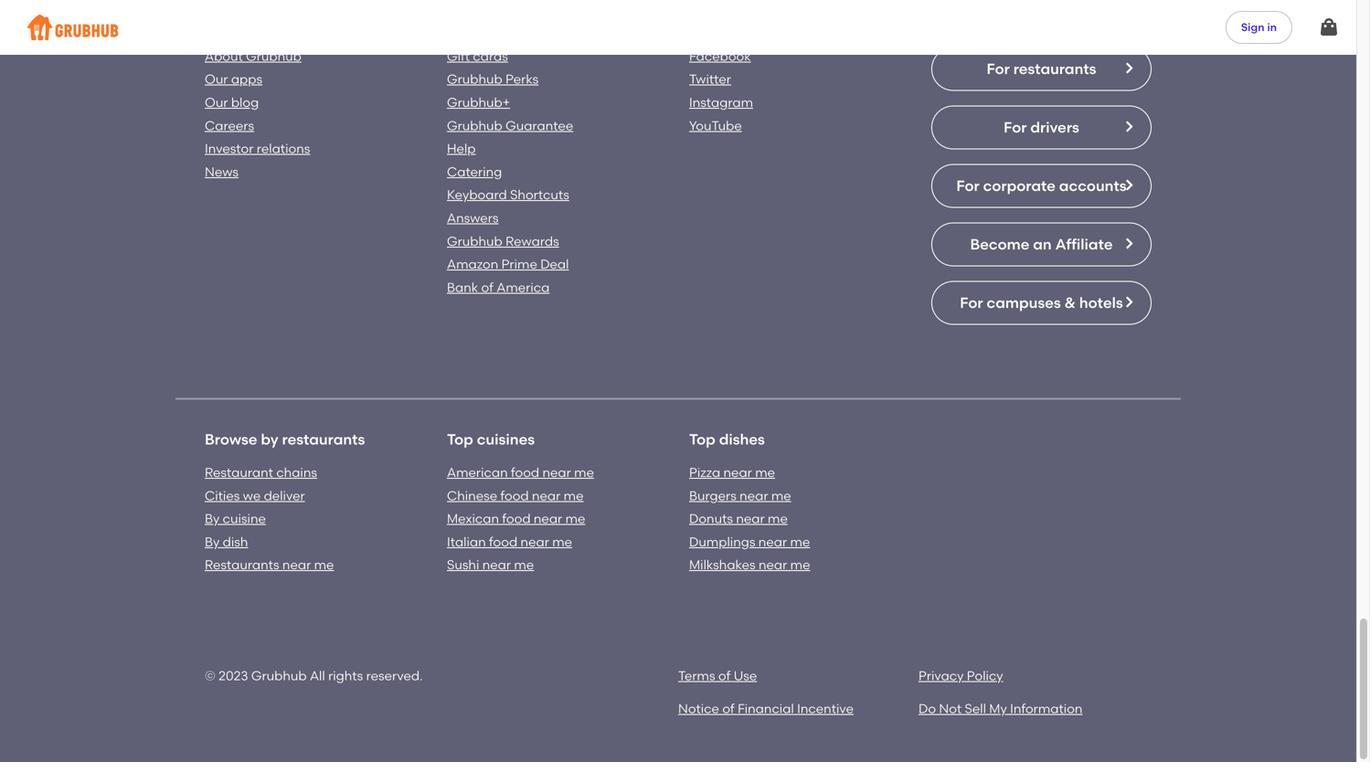 Task type: describe. For each thing, give the bounding box(es) containing it.
grubhub down gift cards link
[[447, 72, 503, 87]]

for restaurants
[[987, 60, 1097, 78]]

deal
[[541, 257, 569, 272]]

for campuses & hotels
[[960, 294, 1124, 312]]

grubhub down grubhub+ link on the left
[[447, 118, 503, 133]]

donuts near me link
[[689, 511, 788, 527]]

careers
[[205, 118, 254, 133]]

of for notice
[[723, 702, 735, 717]]

sushi
[[447, 557, 479, 573]]

in
[[1268, 20, 1277, 34]]

affiliate
[[1056, 235, 1113, 253]]

dumplings near me link
[[689, 534, 810, 550]]

news link
[[205, 164, 239, 180]]

bank of america link
[[447, 280, 550, 295]]

do not sell my                     information
[[919, 702, 1083, 717]]

answers link
[[447, 210, 499, 226]]

near up donuts near me link
[[740, 488, 769, 504]]

amazon
[[447, 257, 499, 272]]

2 our from the top
[[205, 95, 228, 110]]

top for top cuisines
[[447, 431, 473, 448]]

for for for corporate accounts
[[957, 177, 980, 195]]

drivers
[[1031, 118, 1080, 136]]

all
[[310, 668, 325, 684]]

©
[[205, 668, 216, 684]]

burgers
[[689, 488, 737, 504]]

corporate
[[984, 177, 1056, 195]]

&
[[1065, 294, 1076, 312]]

near down mexican food near me link
[[521, 534, 549, 550]]

gift cards grubhub perks grubhub+ grubhub guarantee help catering keyboard shortcuts answers grubhub rewards amazon prime deal bank of america
[[447, 48, 574, 295]]

for drivers
[[1004, 118, 1080, 136]]

near down 'italian food near me' link
[[483, 557, 511, 573]]

me inside restaurant chains cities we deliver by cuisine by dish restaurants near me
[[314, 557, 334, 573]]

of for terms
[[719, 668, 731, 684]]

restaurants inside for restaurants link
[[1014, 60, 1097, 78]]

youtube link
[[689, 118, 742, 133]]

rights
[[328, 668, 363, 684]]

sign in
[[1242, 20, 1277, 34]]

for corporate accounts link
[[932, 164, 1152, 208]]

© 2023 grubhub all rights reserved.
[[205, 668, 423, 684]]

american food near me link
[[447, 465, 594, 480]]

browse by restaurants
[[205, 431, 365, 448]]

instagram link
[[689, 95, 753, 110]]

prime
[[502, 257, 538, 272]]

food up chinese food near me link
[[511, 465, 540, 480]]

gift
[[447, 48, 470, 64]]

restaurants
[[205, 557, 279, 573]]

answers
[[447, 210, 499, 226]]

pizza near me link
[[689, 465, 775, 480]]

keyboard
[[447, 187, 507, 203]]

notice of financial incentive link
[[678, 702, 854, 717]]

mexican
[[447, 511, 499, 527]]

campuses
[[987, 294, 1061, 312]]

restaurant chains link
[[205, 465, 317, 480]]

policy
[[967, 668, 1004, 684]]

grubhub logo image
[[27, 9, 119, 46]]

me down 'italian food near me' link
[[514, 557, 534, 573]]

me up dumplings near me link
[[768, 511, 788, 527]]

food up mexican food near me link
[[501, 488, 529, 504]]

financial
[[738, 702, 794, 717]]

me down mexican food near me link
[[552, 534, 572, 550]]

near down chinese food near me link
[[534, 511, 563, 527]]

relations
[[257, 141, 310, 156]]

italian
[[447, 534, 486, 550]]

facebook twitter instagram youtube
[[689, 48, 753, 133]]

cities we deliver link
[[205, 488, 305, 504]]

for drivers link
[[932, 106, 1152, 149]]

our apps link
[[205, 72, 263, 87]]

right image for for campuses & hotels
[[1122, 295, 1137, 309]]

twitter
[[689, 72, 731, 87]]

grubhub inside about grubhub our apps our                                     blog careers investor                                     relations news
[[246, 48, 302, 64]]

near up "milkshakes near me" link
[[759, 534, 787, 550]]

for corporate accounts
[[957, 177, 1127, 195]]

top dishes
[[689, 431, 765, 448]]

instagram
[[689, 95, 753, 110]]

investor                                     relations link
[[205, 141, 310, 156]]

me up burgers near me link at the right bottom of the page
[[755, 465, 775, 480]]

by dish link
[[205, 534, 248, 550]]

pizza near me burgers near me donuts near me dumplings near me milkshakes near me
[[689, 465, 811, 573]]

accounts
[[1060, 177, 1127, 195]]

become an affiliate link
[[932, 223, 1152, 266]]

right image for for restaurants
[[1122, 61, 1137, 75]]

investor
[[205, 141, 254, 156]]

do not sell my                     information link
[[919, 702, 1083, 717]]

incentive
[[797, 702, 854, 717]]

near inside restaurant chains cities we deliver by cuisine by dish restaurants near me
[[282, 557, 311, 573]]

rewards
[[506, 233, 559, 249]]

information
[[1011, 702, 1083, 717]]

food down chinese food near me link
[[502, 511, 531, 527]]

for restaurants link
[[932, 47, 1152, 91]]

our                                     blog link
[[205, 95, 259, 110]]

italian food near me link
[[447, 534, 572, 550]]



Task type: locate. For each thing, give the bounding box(es) containing it.
0 horizontal spatial restaurants
[[282, 431, 365, 448]]

gift cards link
[[447, 48, 508, 64]]

1 top from the left
[[447, 431, 473, 448]]

me up "milkshakes near me" link
[[790, 534, 810, 550]]

top
[[447, 431, 473, 448], [689, 431, 716, 448]]

0 vertical spatial of
[[481, 280, 494, 295]]

about
[[205, 48, 243, 64]]

2 vertical spatial of
[[723, 702, 735, 717]]

near down dumplings near me link
[[759, 557, 788, 573]]

notice
[[678, 702, 720, 717]]

me up donuts near me link
[[772, 488, 792, 504]]

right image right for restaurants
[[1122, 61, 1137, 75]]

for campuses & hotels link
[[932, 281, 1152, 325]]

restaurants up chains
[[282, 431, 365, 448]]

me down chinese food near me link
[[566, 511, 586, 527]]

right image for for corporate accounts
[[1122, 178, 1137, 192]]

help
[[447, 141, 476, 156]]

1 vertical spatial by
[[205, 534, 220, 550]]

near up dumplings near me link
[[736, 511, 765, 527]]

top for top dishes
[[689, 431, 716, 448]]

of right bank on the left
[[481, 280, 494, 295]]

for up the for drivers
[[987, 60, 1010, 78]]

0 vertical spatial restaurants
[[1014, 60, 1097, 78]]

0 vertical spatial right image
[[1122, 61, 1137, 75]]

grubhub down the answers
[[447, 233, 503, 249]]

1 right image from the top
[[1122, 119, 1137, 134]]

privacy
[[919, 668, 964, 684]]

right image inside for corporate accounts link
[[1122, 178, 1137, 192]]

right image inside for campuses & hotels "link"
[[1122, 295, 1137, 309]]

near down "american food near me" link
[[532, 488, 561, 504]]

me right restaurants
[[314, 557, 334, 573]]

cards
[[473, 48, 508, 64]]

restaurants near me link
[[205, 557, 334, 573]]

of right notice
[[723, 702, 735, 717]]

bank
[[447, 280, 478, 295]]

near
[[543, 465, 571, 480], [724, 465, 752, 480], [532, 488, 561, 504], [740, 488, 769, 504], [534, 511, 563, 527], [736, 511, 765, 527], [521, 534, 549, 550], [759, 534, 787, 550], [282, 557, 311, 573], [483, 557, 511, 573], [759, 557, 788, 573]]

my
[[990, 702, 1007, 717]]

1 horizontal spatial restaurants
[[1014, 60, 1097, 78]]

2 by from the top
[[205, 534, 220, 550]]

help link
[[447, 141, 476, 156]]

for for for restaurants
[[987, 60, 1010, 78]]

top up american
[[447, 431, 473, 448]]

1 vertical spatial right image
[[1122, 295, 1137, 309]]

right image inside become an affiliate link
[[1122, 236, 1137, 251]]

1 vertical spatial restaurants
[[282, 431, 365, 448]]

grubhub perks link
[[447, 72, 539, 87]]

terms of use link
[[678, 668, 757, 684]]

browse
[[205, 431, 257, 448]]

top cuisines
[[447, 431, 535, 448]]

dumplings
[[689, 534, 756, 550]]

3 right image from the top
[[1122, 236, 1137, 251]]

dish
[[223, 534, 248, 550]]

about grubhub link
[[205, 48, 302, 64]]

2 top from the left
[[689, 431, 716, 448]]

restaurant chains cities we deliver by cuisine by dish restaurants near me
[[205, 465, 334, 573]]

me up chinese food near me link
[[574, 465, 594, 480]]

me down dumplings near me link
[[791, 557, 811, 573]]

shortcuts
[[510, 187, 569, 203]]

near up chinese food near me link
[[543, 465, 571, 480]]

2 vertical spatial right image
[[1122, 236, 1137, 251]]

near up burgers near me link at the right bottom of the page
[[724, 465, 752, 480]]

blog
[[231, 95, 259, 110]]

for
[[987, 60, 1010, 78], [1004, 118, 1027, 136], [957, 177, 980, 195], [960, 294, 984, 312]]

terms
[[678, 668, 716, 684]]

our down about at top left
[[205, 72, 228, 87]]

hotels
[[1080, 294, 1124, 312]]

2 right image from the top
[[1122, 178, 1137, 192]]

for for for campuses & hotels
[[960, 294, 984, 312]]

2023
[[219, 668, 248, 684]]

of inside gift cards grubhub perks grubhub+ grubhub guarantee help catering keyboard shortcuts answers grubhub rewards amazon prime deal bank of america
[[481, 280, 494, 295]]

grubhub up apps
[[246, 48, 302, 64]]

sign
[[1242, 20, 1265, 34]]

right image inside for drivers link
[[1122, 119, 1137, 134]]

grubhub guarantee link
[[447, 118, 574, 133]]

right image for become an affiliate
[[1122, 236, 1137, 251]]

mexican food near me link
[[447, 511, 586, 527]]

facebook
[[689, 48, 751, 64]]

amazon prime deal link
[[447, 257, 569, 272]]

right image
[[1122, 119, 1137, 134], [1122, 178, 1137, 192], [1122, 236, 1137, 251]]

grubhub left all
[[251, 668, 307, 684]]

right image inside for restaurants link
[[1122, 61, 1137, 75]]

milkshakes near me link
[[689, 557, 811, 573]]

by
[[205, 511, 220, 527], [205, 534, 220, 550]]

1 our from the top
[[205, 72, 228, 87]]

1 vertical spatial right image
[[1122, 178, 1137, 192]]

top up pizza
[[689, 431, 716, 448]]

restaurants
[[1014, 60, 1097, 78], [282, 431, 365, 448]]

for left campuses
[[960, 294, 984, 312]]

cuisine
[[223, 511, 266, 527]]

right image for for drivers
[[1122, 119, 1137, 134]]

by cuisine link
[[205, 511, 266, 527]]

by down cities
[[205, 511, 220, 527]]

use
[[734, 668, 757, 684]]

for for for drivers
[[1004, 118, 1027, 136]]

0 vertical spatial right image
[[1122, 119, 1137, 134]]

1 by from the top
[[205, 511, 220, 527]]

we
[[243, 488, 261, 504]]

by
[[261, 431, 279, 448]]

keyboard shortcuts link
[[447, 187, 569, 203]]

perks
[[506, 72, 539, 87]]

1 horizontal spatial top
[[689, 431, 716, 448]]

reserved.
[[366, 668, 423, 684]]

1 vertical spatial of
[[719, 668, 731, 684]]

news
[[205, 164, 239, 180]]

donuts
[[689, 511, 733, 527]]

me
[[574, 465, 594, 480], [755, 465, 775, 480], [564, 488, 584, 504], [772, 488, 792, 504], [566, 511, 586, 527], [768, 511, 788, 527], [552, 534, 572, 550], [790, 534, 810, 550], [314, 557, 334, 573], [514, 557, 534, 573], [791, 557, 811, 573]]

cuisines
[[477, 431, 535, 448]]

1 right image from the top
[[1122, 61, 1137, 75]]

for inside "link"
[[960, 294, 984, 312]]

0 vertical spatial our
[[205, 72, 228, 87]]

restaurant
[[205, 465, 273, 480]]

our up careers link
[[205, 95, 228, 110]]

become
[[971, 235, 1030, 253]]

me down "american food near me" link
[[564, 488, 584, 504]]

restaurants up drivers
[[1014, 60, 1097, 78]]

facebook link
[[689, 48, 751, 64]]

food up "sushi near me" link
[[489, 534, 518, 550]]

apps
[[231, 72, 263, 87]]

chinese
[[447, 488, 498, 504]]

for left drivers
[[1004, 118, 1027, 136]]

twitter link
[[689, 72, 731, 87]]

american
[[447, 465, 508, 480]]

by left dish
[[205, 534, 220, 550]]

sign in link
[[1226, 11, 1293, 44]]

near right restaurants
[[282, 557, 311, 573]]

right image
[[1122, 61, 1137, 75], [1122, 295, 1137, 309]]

notice of financial incentive
[[678, 702, 854, 717]]

1 vertical spatial our
[[205, 95, 228, 110]]

guarantee
[[506, 118, 574, 133]]

careers link
[[205, 118, 254, 133]]

cities
[[205, 488, 240, 504]]

burgers near me link
[[689, 488, 792, 504]]

catering link
[[447, 164, 502, 180]]

0 horizontal spatial top
[[447, 431, 473, 448]]

become an affiliate
[[971, 235, 1113, 253]]

2 right image from the top
[[1122, 295, 1137, 309]]

an
[[1033, 235, 1052, 253]]

0 vertical spatial by
[[205, 511, 220, 527]]

america
[[497, 280, 550, 295]]

sell
[[965, 702, 987, 717]]

do
[[919, 702, 936, 717]]

for left 'corporate'
[[957, 177, 980, 195]]

sushi near me link
[[447, 557, 534, 573]]

privacy                     policy link
[[919, 668, 1004, 684]]

right image right &
[[1122, 295, 1137, 309]]

about grubhub our apps our                                     blog careers investor                                     relations news
[[205, 48, 310, 180]]

of left use
[[719, 668, 731, 684]]

privacy                     policy
[[919, 668, 1004, 684]]

catering
[[447, 164, 502, 180]]



Task type: vqa. For each thing, say whether or not it's contained in the screenshot.


